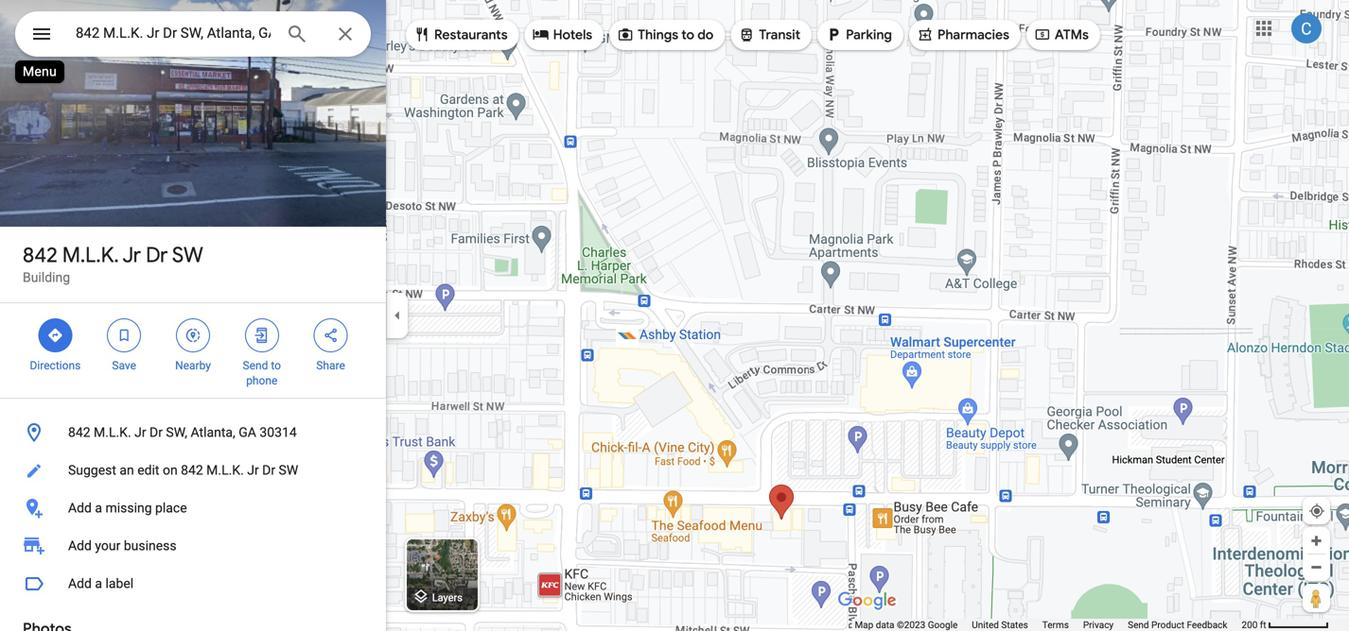 Task type: locate. For each thing, give the bounding box(es) containing it.
jr left 'sw,' at bottom
[[134, 425, 146, 441]]

add
[[68, 501, 92, 517], [68, 539, 92, 554], [68, 577, 92, 592]]

842
[[23, 242, 57, 269], [68, 425, 90, 441], [181, 463, 203, 479]]


[[184, 325, 202, 346]]

zoom out image
[[1309, 561, 1324, 575]]

add left label
[[68, 577, 92, 592]]

actions for 842 m.l.k. jr dr sw region
[[0, 304, 386, 398]]

0 vertical spatial dr
[[146, 242, 168, 269]]

jr up 
[[122, 242, 141, 269]]

0 vertical spatial send
[[243, 360, 268, 373]]

jr inside 842 m.l.k. jr dr sw building
[[122, 242, 141, 269]]

842 inside button
[[181, 463, 203, 479]]

privacy button
[[1083, 620, 1114, 632]]

842 inside button
[[68, 425, 90, 441]]

dr
[[146, 242, 168, 269], [150, 425, 163, 441], [262, 463, 275, 479]]

send inside send to phone
[[243, 360, 268, 373]]

m.l.k. inside 842 m.l.k. jr dr sw building
[[62, 242, 119, 269]]

directions
[[30, 360, 81, 373]]

sw
[[172, 242, 203, 269], [279, 463, 298, 479]]

842 m.l.k. jr dr sw, atlanta, ga 30314
[[68, 425, 297, 441]]

to inside ' things to do'
[[681, 26, 694, 44]]

None field
[[76, 22, 271, 44]]

add left your on the left bottom of the page
[[68, 539, 92, 554]]

add a label button
[[0, 566, 386, 604]]

0 vertical spatial a
[[95, 501, 102, 517]]


[[617, 24, 634, 45]]

200 ft
[[1242, 620, 1266, 632]]


[[917, 24, 934, 45]]

jr
[[122, 242, 141, 269], [134, 425, 146, 441], [247, 463, 259, 479]]

parking
[[846, 26, 892, 44]]

show your location image
[[1308, 503, 1325, 520]]

suggest an edit on 842 m.l.k. jr dr sw
[[68, 463, 298, 479]]

1 vertical spatial m.l.k.
[[94, 425, 131, 441]]

0 horizontal spatial send
[[243, 360, 268, 373]]

m.l.k. up the building
[[62, 242, 119, 269]]

1 vertical spatial 842
[[68, 425, 90, 441]]

data
[[876, 620, 895, 632]]

add down suggest
[[68, 501, 92, 517]]

collapse side panel image
[[387, 306, 408, 326]]

nearby
[[175, 360, 211, 373]]

to
[[681, 26, 694, 44], [271, 360, 281, 373]]

842 inside 842 m.l.k. jr dr sw building
[[23, 242, 57, 269]]

1 horizontal spatial send
[[1128, 620, 1149, 632]]

sw up 
[[172, 242, 203, 269]]

30314
[[260, 425, 297, 441]]

2 vertical spatial dr
[[262, 463, 275, 479]]

send
[[243, 360, 268, 373], [1128, 620, 1149, 632]]

sw,
[[166, 425, 187, 441]]

2 vertical spatial 842
[[181, 463, 203, 479]]


[[738, 24, 755, 45]]

 pharmacies
[[917, 24, 1009, 45]]

1 horizontal spatial to
[[681, 26, 694, 44]]

 parking
[[825, 24, 892, 45]]

 hotels
[[532, 24, 592, 45]]

1 vertical spatial a
[[95, 577, 102, 592]]

footer
[[855, 620, 1242, 632]]

your
[[95, 539, 120, 554]]

send left product
[[1128, 620, 1149, 632]]

1 vertical spatial sw
[[279, 463, 298, 479]]

a inside the add a label button
[[95, 577, 102, 592]]

to left do
[[681, 26, 694, 44]]


[[825, 24, 842, 45]]

2 vertical spatial add
[[68, 577, 92, 592]]

2 a from the top
[[95, 577, 102, 592]]

suggest
[[68, 463, 116, 479]]

jr down ga
[[247, 463, 259, 479]]

layers
[[432, 593, 463, 604]]

0 vertical spatial m.l.k.
[[62, 242, 119, 269]]

restaurants
[[434, 26, 508, 44]]

2 horizontal spatial 842
[[181, 463, 203, 479]]

dr inside 842 m.l.k. jr dr sw building
[[146, 242, 168, 269]]

m.l.k. down atlanta,
[[206, 463, 244, 479]]

sw down 30314
[[279, 463, 298, 479]]

ft
[[1260, 620, 1266, 632]]

share
[[316, 360, 345, 373]]

1 vertical spatial jr
[[134, 425, 146, 441]]

add your business link
[[0, 528, 386, 566]]

product
[[1151, 620, 1184, 632]]


[[532, 24, 549, 45]]

sw inside 842 m.l.k. jr dr sw building
[[172, 242, 203, 269]]

transit
[[759, 26, 800, 44]]

m.l.k. inside button
[[206, 463, 244, 479]]

842 up suggest
[[68, 425, 90, 441]]

google maps element
[[0, 0, 1349, 632]]

add for add a missing place
[[68, 501, 92, 517]]

m.l.k. for sw
[[62, 242, 119, 269]]

0 horizontal spatial 842
[[23, 242, 57, 269]]

send up phone
[[243, 360, 268, 373]]

1 vertical spatial add
[[68, 539, 92, 554]]

dr for sw,
[[150, 425, 163, 441]]

label
[[105, 577, 134, 592]]

0 vertical spatial 842
[[23, 242, 57, 269]]

2 vertical spatial m.l.k.
[[206, 463, 244, 479]]

 restaurants
[[413, 24, 508, 45]]

to up phone
[[271, 360, 281, 373]]

business
[[124, 539, 177, 554]]

send inside button
[[1128, 620, 1149, 632]]

1 horizontal spatial sw
[[279, 463, 298, 479]]

0 vertical spatial to
[[681, 26, 694, 44]]

atlanta,
[[191, 425, 235, 441]]

3 add from the top
[[68, 577, 92, 592]]

on
[[163, 463, 178, 479]]

add for add a label
[[68, 577, 92, 592]]

0 horizontal spatial sw
[[172, 242, 203, 269]]

edit
[[137, 463, 159, 479]]

add a missing place button
[[0, 490, 386, 528]]

842 up the building
[[23, 242, 57, 269]]

a inside 'add a missing place' button
[[95, 501, 102, 517]]

m.l.k. inside button
[[94, 425, 131, 441]]

sw inside suggest an edit on 842 m.l.k. jr dr sw button
[[279, 463, 298, 479]]

a left missing
[[95, 501, 102, 517]]

footer containing map data ©2023 google
[[855, 620, 1242, 632]]

a left label
[[95, 577, 102, 592]]

m.l.k.
[[62, 242, 119, 269], [94, 425, 131, 441], [206, 463, 244, 479]]

1 a from the top
[[95, 501, 102, 517]]

dr inside button
[[150, 425, 163, 441]]


[[413, 24, 430, 45]]

building
[[23, 270, 70, 286]]

842 right on
[[181, 463, 203, 479]]

hotels
[[553, 26, 592, 44]]

a for label
[[95, 577, 102, 592]]

1 vertical spatial dr
[[150, 425, 163, 441]]

1 vertical spatial to
[[271, 360, 281, 373]]

add a missing place
[[68, 501, 187, 517]]

2 add from the top
[[68, 539, 92, 554]]

1 vertical spatial send
[[1128, 620, 1149, 632]]

0 horizontal spatial to
[[271, 360, 281, 373]]

0 vertical spatial jr
[[122, 242, 141, 269]]

add a label
[[68, 577, 134, 592]]

1 add from the top
[[68, 501, 92, 517]]

zoom in image
[[1309, 535, 1324, 549]]

jr inside button
[[134, 425, 146, 441]]

0 vertical spatial sw
[[172, 242, 203, 269]]

a
[[95, 501, 102, 517], [95, 577, 102, 592]]

2 vertical spatial jr
[[247, 463, 259, 479]]

m.l.k. up an
[[94, 425, 131, 441]]

0 vertical spatial add
[[68, 501, 92, 517]]

1 horizontal spatial 842
[[68, 425, 90, 441]]

suggest an edit on 842 m.l.k. jr dr sw button
[[0, 452, 386, 490]]



Task type: describe. For each thing, give the bounding box(es) containing it.
842 for sw,
[[68, 425, 90, 441]]


[[116, 325, 133, 346]]

united
[[972, 620, 999, 632]]

send to phone
[[243, 360, 281, 388]]

atms
[[1055, 26, 1089, 44]]

 atms
[[1034, 24, 1089, 45]]

show street view coverage image
[[1303, 585, 1330, 613]]

842 M.L.K. Jr Dr SW, Atlanta, GA 30314 field
[[15, 11, 371, 57]]

footer inside google maps element
[[855, 620, 1242, 632]]

send product feedback button
[[1128, 620, 1228, 632]]

200
[[1242, 620, 1258, 632]]

map data ©2023 google
[[855, 620, 958, 632]]

jr for sw
[[122, 242, 141, 269]]

842 m.l.k. jr dr sw, atlanta, ga 30314 button
[[0, 414, 386, 452]]

jr inside button
[[247, 463, 259, 479]]

map
[[855, 620, 873, 632]]

google account: cat marinescu  
(ecaterina.marinescu@adept.ai) image
[[1291, 13, 1322, 44]]

an
[[120, 463, 134, 479]]


[[47, 325, 64, 346]]

save
[[112, 360, 136, 373]]

add your business
[[68, 539, 177, 554]]

jr for sw,
[[134, 425, 146, 441]]

ga
[[239, 425, 256, 441]]

pharmacies
[[938, 26, 1009, 44]]

do
[[697, 26, 714, 44]]

send product feedback
[[1128, 620, 1228, 632]]

add for add your business
[[68, 539, 92, 554]]

none field inside 842 m.l.k. jr dr sw, atlanta, ga 30314 field
[[76, 22, 271, 44]]

 button
[[15, 11, 68, 61]]

dr for sw
[[146, 242, 168, 269]]

to inside send to phone
[[271, 360, 281, 373]]

things
[[638, 26, 678, 44]]

842 m.l.k. jr dr sw main content
[[0, 0, 386, 632]]


[[322, 325, 339, 346]]

 transit
[[738, 24, 800, 45]]

place
[[155, 501, 187, 517]]

united states button
[[972, 620, 1028, 632]]


[[1034, 24, 1051, 45]]

feedback
[[1187, 620, 1228, 632]]

 search field
[[15, 11, 371, 61]]


[[30, 20, 53, 48]]

200 ft button
[[1242, 620, 1329, 632]]

842 m.l.k. jr dr sw building
[[23, 242, 203, 286]]

send for send to phone
[[243, 360, 268, 373]]

united states
[[972, 620, 1028, 632]]

terms
[[1042, 620, 1069, 632]]

dr inside button
[[262, 463, 275, 479]]

missing
[[105, 501, 152, 517]]

m.l.k. for sw,
[[94, 425, 131, 441]]

terms button
[[1042, 620, 1069, 632]]

states
[[1001, 620, 1028, 632]]

 things to do
[[617, 24, 714, 45]]

phone
[[246, 375, 278, 388]]

842 for sw
[[23, 242, 57, 269]]


[[253, 325, 270, 346]]

©2023
[[897, 620, 926, 632]]

send for send product feedback
[[1128, 620, 1149, 632]]

google
[[928, 620, 958, 632]]

privacy
[[1083, 620, 1114, 632]]

a for missing
[[95, 501, 102, 517]]



Task type: vqa. For each thing, say whether or not it's contained in the screenshot.
field
yes



